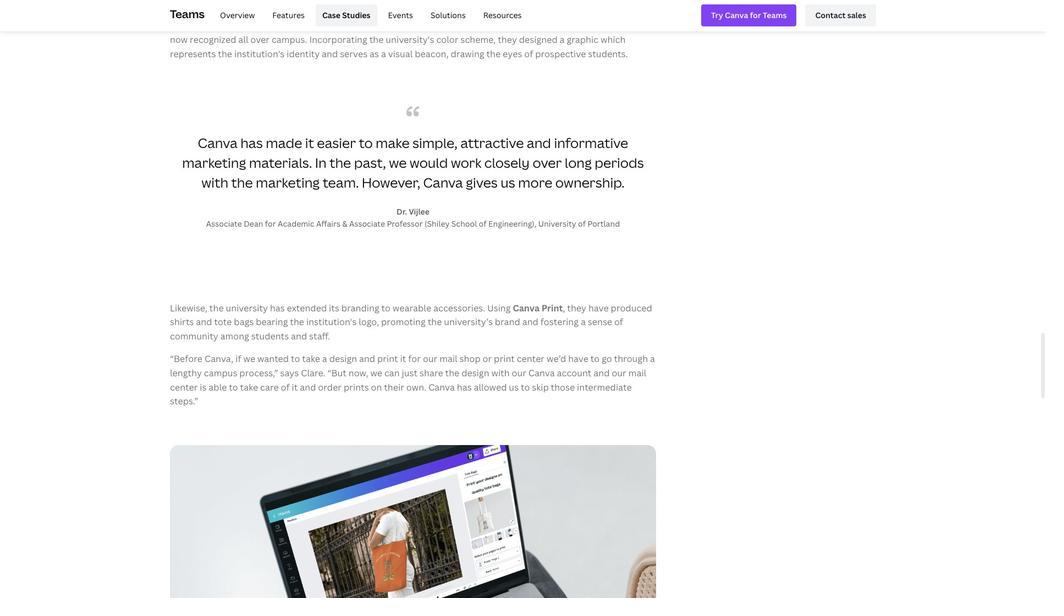 Task type: locate. For each thing, give the bounding box(es) containing it.
take up clare.
[[302, 353, 320, 365]]

the up as
[[370, 34, 384, 46]]

canva has made it easier to make simple, attractive and informative marketing materials. in the past, we would work closely over long periods with the marketing team. however, canva gives us more ownership.
[[182, 133, 644, 191]]

has inside the university's administrative team has also harnessed the power of canva to design a distinctive logo which is now recognized all over campus. incorporating the university's color scheme, they designed a graphic which represents the institution's identity and serves as a visual beacon, drawing the eyes of prospective students.
[[326, 20, 340, 32]]

to inside canva has made it easier to make simple, attractive and informative marketing materials. in the past, we would work closely over long periods with the marketing team. however, canva gives us more ownership.
[[359, 133, 373, 152]]

features link
[[266, 4, 311, 26]]

institution's
[[234, 48, 285, 60], [306, 316, 357, 328]]

they up the eyes
[[498, 34, 517, 46]]

menu bar inside teams element
[[209, 4, 528, 26]]

canva
[[464, 20, 491, 32], [198, 133, 238, 152], [423, 173, 463, 191], [513, 302, 540, 314], [529, 367, 555, 379], [429, 381, 455, 393]]

institution's down its
[[306, 316, 357, 328]]

print up can
[[377, 353, 398, 365]]

for inside dr. vijlee associate dean for academic affairs & associate professor (shiley school of engineering), university of portland
[[265, 218, 276, 229]]

associate
[[206, 218, 242, 229], [349, 218, 385, 229]]

our
[[423, 353, 438, 365], [512, 367, 526, 379], [612, 367, 627, 379]]

tote
[[214, 316, 232, 328]]

design inside the university's administrative team has also harnessed the power of canva to design a distinctive logo which is now recognized all over campus. incorporating the university's color scheme, they designed a graphic which represents the institution's identity and serves as a visual beacon, drawing the eyes of prospective students.
[[504, 20, 532, 32]]

1 horizontal spatial it
[[305, 133, 314, 152]]

in
[[315, 153, 327, 171]]

0 vertical spatial us
[[501, 173, 515, 191]]

0 horizontal spatial associate
[[206, 218, 242, 229]]

0 vertical spatial we
[[389, 153, 407, 171]]

1 horizontal spatial marketing
[[256, 173, 320, 191]]

of right the eyes
[[524, 48, 533, 60]]

to up scheme,
[[493, 20, 502, 32]]

easier
[[317, 133, 356, 152]]

0 vertical spatial institution's
[[234, 48, 285, 60]]

1 horizontal spatial mail
[[629, 367, 647, 379]]

1 vertical spatial center
[[170, 381, 198, 393]]

has left allowed
[[457, 381, 472, 393]]

associate left dean
[[206, 218, 242, 229]]

0 horizontal spatial we
[[243, 353, 255, 365]]

1 print from the left
[[377, 353, 398, 365]]

us right allowed
[[509, 381, 519, 393]]

case
[[322, 10, 341, 20]]

scheme,
[[461, 34, 496, 46]]

0 vertical spatial take
[[302, 353, 320, 365]]

take down process,"
[[240, 381, 258, 393]]

a left the sense at bottom right
[[581, 316, 586, 328]]

of up color
[[453, 20, 462, 32]]

the down extended
[[290, 316, 304, 328]]

1 vertical spatial design
[[329, 353, 357, 365]]

us down closely
[[501, 173, 515, 191]]

center up steps."
[[170, 381, 198, 393]]

0 vertical spatial over
[[251, 34, 270, 46]]

own.
[[406, 381, 426, 393]]

which up "students."
[[601, 34, 626, 46]]

campus
[[204, 367, 237, 379]]

go
[[602, 353, 612, 365]]

fostering
[[541, 316, 579, 328]]

2 horizontal spatial it
[[400, 353, 406, 365]]

quotation mark image
[[407, 105, 420, 116]]

care
[[260, 381, 279, 393]]

1 horizontal spatial they
[[567, 302, 586, 314]]

1 horizontal spatial associate
[[349, 218, 385, 229]]

0 vertical spatial with
[[201, 173, 228, 191]]

0 horizontal spatial over
[[251, 34, 270, 46]]

lengthy
[[170, 367, 202, 379]]

1 horizontal spatial university's
[[386, 34, 434, 46]]

design up ""but"
[[329, 353, 357, 365]]

0 vertical spatial for
[[265, 218, 276, 229]]

is inside the university's administrative team has also harnessed the power of canva to design a distinctive logo which is now recognized all over campus. incorporating the university's color scheme, they designed a graphic which represents the institution's identity and serves as a visual beacon, drawing the eyes of prospective students.
[[635, 20, 642, 32]]

they right ,
[[567, 302, 586, 314]]

menu bar
[[209, 4, 528, 26]]

professor
[[387, 218, 423, 229]]

0 vertical spatial design
[[504, 20, 532, 32]]

which right logo
[[608, 20, 633, 32]]

0 vertical spatial marketing
[[182, 153, 246, 171]]

design down shop
[[462, 367, 489, 379]]

university's up visual
[[386, 34, 434, 46]]

1 horizontal spatial for
[[408, 353, 421, 365]]

2 vertical spatial design
[[462, 367, 489, 379]]

0 vertical spatial is
[[635, 20, 642, 32]]

1 vertical spatial us
[[509, 381, 519, 393]]

and
[[322, 48, 338, 60], [527, 133, 551, 152], [196, 316, 212, 328], [522, 316, 539, 328], [291, 330, 307, 342], [359, 353, 375, 365], [594, 367, 610, 379], [300, 381, 316, 393]]

it right made on the top left of the page
[[305, 133, 314, 152]]

associate right &
[[349, 218, 385, 229]]

0 vertical spatial it
[[305, 133, 314, 152]]

0 horizontal spatial for
[[265, 218, 276, 229]]

it down says
[[292, 381, 298, 393]]

of inside "before canva, if we wanted to take a design and print it for our mail shop or print center we'd have to go through a lengthy campus process," says clare. "but now, we can just share the design with our canva account and our mail center is able to take care of it and order prints on their own. canva has allowed us to skip those intermediate steps."
[[281, 381, 290, 393]]

canva inside the university's administrative team has also harnessed the power of canva to design a distinctive logo which is now recognized all over campus. incorporating the university's color scheme, they designed a graphic which represents the institution's identity and serves as a visual beacon, drawing the eyes of prospective students.
[[464, 20, 491, 32]]

have up the sense at bottom right
[[589, 302, 609, 314]]

0 vertical spatial they
[[498, 34, 517, 46]]

,
[[563, 302, 565, 314]]

print
[[377, 353, 398, 365], [494, 353, 515, 365]]

2 horizontal spatial we
[[389, 153, 407, 171]]

2 horizontal spatial design
[[504, 20, 532, 32]]

0 horizontal spatial marketing
[[182, 153, 246, 171]]

make
[[376, 133, 410, 152]]

institution's inside , they have produced shirts and tote bags bearing the institution's logo, promoting the university's brand and fostering a sense of community among students and staff.
[[306, 316, 357, 328]]

represents
[[170, 48, 216, 60]]

incorporating
[[309, 34, 367, 46]]

1 horizontal spatial print
[[494, 353, 515, 365]]

has
[[326, 20, 340, 32], [241, 133, 263, 152], [270, 302, 285, 314], [457, 381, 472, 393]]

1 vertical spatial they
[[567, 302, 586, 314]]

portland
[[588, 218, 620, 229]]

1 vertical spatial take
[[240, 381, 258, 393]]

visual
[[388, 48, 413, 60]]

1 vertical spatial is
[[200, 381, 207, 393]]

0 horizontal spatial with
[[201, 173, 228, 191]]

mail down the through
[[629, 367, 647, 379]]

center left we'd
[[517, 353, 545, 365]]

the left the eyes
[[487, 48, 501, 60]]

produced
[[611, 302, 652, 314]]

and right the brand
[[522, 316, 539, 328]]

0 vertical spatial have
[[589, 302, 609, 314]]

0 horizontal spatial center
[[170, 381, 198, 393]]

a up designed
[[534, 20, 539, 32]]

us inside canva has made it easier to make simple, attractive and informative marketing materials. in the past, we would work closely over long periods with the marketing team. however, canva gives us more ownership.
[[501, 173, 515, 191]]

"before
[[170, 353, 202, 365]]

the up dean
[[231, 173, 253, 191]]

brand
[[495, 316, 520, 328]]

0 horizontal spatial institution's
[[234, 48, 285, 60]]

&
[[342, 218, 347, 229]]

1 vertical spatial with
[[492, 367, 510, 379]]

skip
[[532, 381, 549, 393]]

logo,
[[359, 316, 379, 328]]

we up on
[[370, 367, 382, 379]]

(shiley
[[425, 218, 450, 229]]

events link
[[382, 4, 420, 26]]

beacon,
[[415, 48, 449, 60]]

design up designed
[[504, 20, 532, 32]]

university's up recognized
[[188, 20, 236, 32]]

to left skip
[[521, 381, 530, 393]]

overview link
[[213, 4, 262, 26]]

1 vertical spatial institution's
[[306, 316, 357, 328]]

2 print from the left
[[494, 353, 515, 365]]

a right as
[[381, 48, 386, 60]]

shirts
[[170, 316, 194, 328]]

1 horizontal spatial institution's
[[306, 316, 357, 328]]

1 horizontal spatial over
[[533, 153, 562, 171]]

staff.
[[309, 330, 330, 342]]

the
[[170, 20, 186, 32]]

it inside canva has made it easier to make simple, attractive and informative marketing materials. in the past, we would work closely over long periods with the marketing team. however, canva gives us more ownership.
[[305, 133, 314, 152]]

is left able
[[200, 381, 207, 393]]

1 horizontal spatial is
[[635, 20, 642, 32]]

school
[[452, 218, 477, 229]]

a inside , they have produced shirts and tote bags bearing the institution's logo, promoting the university's brand and fostering a sense of community among students and staff.
[[581, 316, 586, 328]]

it up just
[[400, 353, 406, 365]]

of right the sense at bottom right
[[614, 316, 623, 328]]

1 associate from the left
[[206, 218, 242, 229]]

students.
[[588, 48, 628, 60]]

0 horizontal spatial take
[[240, 381, 258, 393]]

0 horizontal spatial university's
[[188, 20, 236, 32]]

mail left shop
[[440, 353, 458, 365]]

university
[[538, 218, 576, 229]]

the down wearable
[[428, 316, 442, 328]]

resources
[[483, 10, 522, 20]]

1 vertical spatial over
[[533, 153, 562, 171]]

team.
[[323, 173, 359, 191]]

and down incorporating
[[322, 48, 338, 60]]

to up the past,
[[359, 133, 373, 152]]

their
[[384, 381, 404, 393]]

those
[[551, 381, 575, 393]]

1 vertical spatial have
[[568, 353, 589, 365]]

institution's down the all
[[234, 48, 285, 60]]

0 vertical spatial mail
[[440, 353, 458, 365]]

1 horizontal spatial with
[[492, 367, 510, 379]]

and up closely
[[527, 133, 551, 152]]

with
[[201, 173, 228, 191], [492, 367, 510, 379]]

2 vertical spatial it
[[292, 381, 298, 393]]

extended
[[287, 302, 327, 314]]

has left made on the top left of the page
[[241, 133, 263, 152]]

over inside the university's administrative team has also harnessed the power of canva to design a distinctive logo which is now recognized all over campus. incorporating the university's color scheme, they designed a graphic which represents the institution's identity and serves as a visual beacon, drawing the eyes of prospective students.
[[251, 34, 270, 46]]

1 horizontal spatial center
[[517, 353, 545, 365]]

has inside canva has made it easier to make simple, attractive and informative marketing materials. in the past, we would work closely over long periods with the marketing team. however, canva gives us more ownership.
[[241, 133, 263, 152]]

to up says
[[291, 353, 300, 365]]

1 vertical spatial for
[[408, 353, 421, 365]]

we
[[389, 153, 407, 171], [243, 353, 255, 365], [370, 367, 382, 379]]

1 horizontal spatial we
[[370, 367, 382, 379]]

for inside "before canva, if we wanted to take a design and print it for our mail shop or print center we'd have to go through a lengthy campus process," says clare. "but now, we can just share the design with our canva account and our mail center is able to take care of it and order prints on their own. canva has allowed us to skip those intermediate steps."
[[408, 353, 421, 365]]

all
[[238, 34, 248, 46]]

if
[[236, 353, 241, 365]]

through
[[614, 353, 648, 365]]

us inside "before canva, if we wanted to take a design and print it for our mail shop or print center we'd have to go through a lengthy campus process," says clare. "but now, we can just share the design with our canva account and our mail center is able to take care of it and order prints on their own. canva has allowed us to skip those intermediate steps."
[[509, 381, 519, 393]]

menu bar containing overview
[[209, 4, 528, 26]]

0 horizontal spatial is
[[200, 381, 207, 393]]

to inside the university's administrative team has also harnessed the power of canva to design a distinctive logo which is now recognized all over campus. incorporating the university's color scheme, they designed a graphic which represents the institution's identity and serves as a visual beacon, drawing the eyes of prospective students.
[[493, 20, 502, 32]]

we down make
[[389, 153, 407, 171]]

graphic
[[567, 34, 599, 46]]

process,"
[[240, 367, 278, 379]]

logo
[[588, 20, 606, 32]]

we inside canva has made it easier to make simple, attractive and informative marketing materials. in the past, we would work closely over long periods with the marketing team. however, canva gives us more ownership.
[[389, 153, 407, 171]]

and up intermediate
[[594, 367, 610, 379]]

over inside canva has made it easier to make simple, attractive and informative marketing materials. in the past, we would work closely over long periods with the marketing team. however, canva gives us more ownership.
[[533, 153, 562, 171]]

over right the all
[[251, 34, 270, 46]]

have up account
[[568, 353, 589, 365]]

which
[[608, 20, 633, 32], [601, 34, 626, 46]]

1 vertical spatial it
[[400, 353, 406, 365]]

we'd
[[547, 353, 566, 365]]

university's
[[188, 20, 236, 32], [386, 34, 434, 46]]

is right logo
[[635, 20, 642, 32]]

the right share
[[445, 367, 460, 379]]

for
[[265, 218, 276, 229], [408, 353, 421, 365]]

1 horizontal spatial take
[[302, 353, 320, 365]]

0 horizontal spatial they
[[498, 34, 517, 46]]

also
[[343, 20, 360, 32]]

harnessed
[[362, 20, 406, 32]]

of down says
[[281, 381, 290, 393]]

we right if
[[243, 353, 255, 365]]

over up more
[[533, 153, 562, 171]]

for up just
[[408, 353, 421, 365]]

past,
[[354, 153, 386, 171]]

contact sales image
[[816, 9, 866, 22]]

has up incorporating
[[326, 20, 340, 32]]

0 horizontal spatial print
[[377, 353, 398, 365]]

for right dean
[[265, 218, 276, 229]]

identity
[[287, 48, 320, 60]]

community
[[170, 330, 218, 342]]

1 vertical spatial we
[[243, 353, 255, 365]]

team
[[302, 20, 323, 32]]

print right or
[[494, 353, 515, 365]]

affairs
[[316, 218, 340, 229]]

it
[[305, 133, 314, 152], [400, 353, 406, 365], [292, 381, 298, 393]]

case studies
[[322, 10, 371, 20]]

steps."
[[170, 395, 198, 407]]



Task type: describe. For each thing, give the bounding box(es) containing it.
order
[[318, 381, 342, 393]]

attractive
[[461, 133, 524, 152]]

serves
[[340, 48, 368, 60]]

of inside , they have produced shirts and tote bags bearing the institution's logo, promoting the university's brand and fostering a sense of community among students and staff.
[[614, 316, 623, 328]]

0 horizontal spatial design
[[329, 353, 357, 365]]

and inside canva has made it easier to make simple, attractive and informative marketing materials. in the past, we would work closely over long periods with the marketing team. however, canva gives us more ownership.
[[527, 133, 551, 152]]

closely
[[485, 153, 530, 171]]

is inside "before canva, if we wanted to take a design and print it for our mail shop or print center we'd have to go through a lengthy campus process," says clare. "but now, we can just share the design with our canva account and our mail center is able to take care of it and order prints on their own. canva has allowed us to skip those intermediate steps."
[[200, 381, 207, 393]]

and up now,
[[359, 353, 375, 365]]

university
[[226, 302, 268, 314]]

1 vertical spatial university's
[[386, 34, 434, 46]]

students
[[251, 330, 289, 342]]

they inside the university's administrative team has also harnessed the power of canva to design a distinctive logo which is now recognized all over campus. incorporating the university's color scheme, they designed a graphic which represents the institution's identity and serves as a visual beacon, drawing the eyes of prospective students.
[[498, 34, 517, 46]]

features
[[273, 10, 305, 20]]

teams
[[170, 6, 205, 21]]

1 vertical spatial which
[[601, 34, 626, 46]]

university's
[[444, 316, 493, 328]]

or
[[483, 353, 492, 365]]

account
[[557, 367, 592, 379]]

would
[[410, 153, 448, 171]]

prospective
[[535, 48, 586, 60]]

dr. vijlee associate dean for academic affairs & associate professor (shiley school of engineering), university of portland
[[206, 206, 620, 229]]

the up tote
[[210, 302, 224, 314]]

the left the power
[[408, 20, 422, 32]]

the right 'in'
[[330, 153, 351, 171]]

a up clare.
[[322, 353, 327, 365]]

1 vertical spatial mail
[[629, 367, 647, 379]]

0 vertical spatial center
[[517, 353, 545, 365]]

have inside , they have produced shirts and tote bags bearing the institution's logo, promoting the university's brand and fostering a sense of community among students and staff.
[[589, 302, 609, 314]]

bags
[[234, 316, 254, 328]]

sense
[[588, 316, 612, 328]]

events
[[388, 10, 413, 20]]

2 horizontal spatial our
[[612, 367, 627, 379]]

shop
[[460, 353, 481, 365]]

academic
[[278, 218, 314, 229]]

vijlee
[[409, 206, 430, 216]]

materials.
[[249, 153, 312, 171]]

to right able
[[229, 381, 238, 393]]

power
[[425, 20, 451, 32]]

clare.
[[301, 367, 325, 379]]

as
[[370, 48, 379, 60]]

2 vertical spatial we
[[370, 367, 382, 379]]

prints
[[344, 381, 369, 393]]

now,
[[349, 367, 368, 379]]

0 horizontal spatial it
[[292, 381, 298, 393]]

likewise, the university has extended its branding to wearable accessories. using canva print
[[170, 302, 563, 314]]

branding
[[341, 302, 379, 314]]

0 vertical spatial university's
[[188, 20, 236, 32]]

gives
[[466, 173, 498, 191]]

designed
[[519, 34, 558, 46]]

just
[[402, 367, 418, 379]]

and down clare.
[[300, 381, 316, 393]]

have inside "before canva, if we wanted to take a design and print it for our mail shop or print center we'd have to go through a lengthy campus process," says clare. "but now, we can just share the design with our canva account and our mail center is able to take care of it and order prints on their own. canva has allowed us to skip those intermediate steps."
[[568, 353, 589, 365]]

likewise,
[[170, 302, 207, 314]]

bearing
[[256, 316, 288, 328]]

engineering),
[[489, 218, 537, 229]]

allowed
[[474, 381, 507, 393]]

canva,
[[205, 353, 233, 365]]

a down distinctive
[[560, 34, 565, 46]]

2 associate from the left
[[349, 218, 385, 229]]

, they have produced shirts and tote bags bearing the institution's logo, promoting the university's brand and fostering a sense of community among students and staff.
[[170, 302, 652, 342]]

solutions
[[431, 10, 466, 20]]

now
[[170, 34, 188, 46]]

accessories.
[[434, 302, 485, 314]]

1 horizontal spatial our
[[512, 367, 526, 379]]

to up promoting
[[382, 302, 391, 314]]

case studies link
[[316, 4, 377, 26]]

and up community
[[196, 316, 212, 328]]

1 vertical spatial marketing
[[256, 173, 320, 191]]

0 horizontal spatial our
[[423, 353, 438, 365]]

of left portland
[[578, 218, 586, 229]]

can
[[385, 367, 400, 379]]

has inside "before canva, if we wanted to take a design and print it for our mail shop or print center we'd have to go through a lengthy campus process," says clare. "but now, we can just share the design with our canva account and our mail center is able to take care of it and order prints on their own. canva has allowed us to skip those intermediate steps."
[[457, 381, 472, 393]]

more
[[518, 173, 553, 191]]

distinctive
[[541, 20, 586, 32]]

the down recognized
[[218, 48, 232, 60]]

using
[[487, 302, 511, 314]]

the inside "before canva, if we wanted to take a design and print it for our mail shop or print center we'd have to go through a lengthy campus process," says clare. "but now, we can just share the design with our canva account and our mail center is able to take care of it and order prints on their own. canva has allowed us to skip those intermediate steps."
[[445, 367, 460, 379]]

ownership.
[[556, 173, 625, 191]]

campus.
[[272, 34, 307, 46]]

1 horizontal spatial design
[[462, 367, 489, 379]]

has up bearing
[[270, 302, 285, 314]]

and inside the university's administrative team has also harnessed the power of canva to design a distinctive logo which is now recognized all over campus. incorporating the university's color scheme, they designed a graphic which represents the institution's identity and serves as a visual beacon, drawing the eyes of prospective students.
[[322, 48, 338, 60]]

with inside canva has made it easier to make simple, attractive and informative marketing materials. in the past, we would work closely over long periods with the marketing team. however, canva gives us more ownership.
[[201, 173, 228, 191]]

its
[[329, 302, 339, 314]]

institution's inside the university's administrative team has also harnessed the power of canva to design a distinctive logo which is now recognized all over campus. incorporating the university's color scheme, they designed a graphic which represents the institution's identity and serves as a visual beacon, drawing the eyes of prospective students.
[[234, 48, 285, 60]]

however,
[[362, 173, 420, 191]]

to left go
[[591, 353, 600, 365]]

0 vertical spatial which
[[608, 20, 633, 32]]

dean
[[244, 218, 263, 229]]

they inside , they have produced shirts and tote bags bearing the institution's logo, promoting the university's brand and fostering a sense of community among students and staff.
[[567, 302, 586, 314]]

and left staff.
[[291, 330, 307, 342]]

resources link
[[477, 4, 528, 26]]

promoting
[[381, 316, 426, 328]]

among
[[220, 330, 249, 342]]

with inside "before canva, if we wanted to take a design and print it for our mail shop or print center we'd have to go through a lengthy campus process," says clare. "but now, we can just share the design with our canva account and our mail center is able to take care of it and order prints on their own. canva has allowed us to skip those intermediate steps."
[[492, 367, 510, 379]]

a right the through
[[650, 353, 655, 365]]

wearable
[[393, 302, 431, 314]]

simple,
[[413, 133, 458, 152]]

solutions link
[[424, 4, 472, 26]]

eyes
[[503, 48, 522, 60]]

the university's administrative team has also harnessed the power of canva to design a distinctive logo which is now recognized all over campus. incorporating the university's color scheme, they designed a graphic which represents the institution's identity and serves as a visual beacon, drawing the eyes of prospective students.
[[170, 20, 642, 60]]

says
[[280, 367, 299, 379]]

made
[[266, 133, 302, 152]]

print
[[542, 302, 563, 314]]

of right school
[[479, 218, 487, 229]]

0 horizontal spatial mail
[[440, 353, 458, 365]]

recognized
[[190, 34, 236, 46]]

wanted
[[257, 353, 289, 365]]

able
[[209, 381, 227, 393]]

overview
[[220, 10, 255, 20]]

teams element
[[170, 0, 876, 31]]

work
[[451, 153, 482, 171]]

"but
[[328, 367, 347, 379]]

informative
[[554, 133, 628, 152]]



Task type: vqa. For each thing, say whether or not it's contained in the screenshot.
the bottommost over
yes



